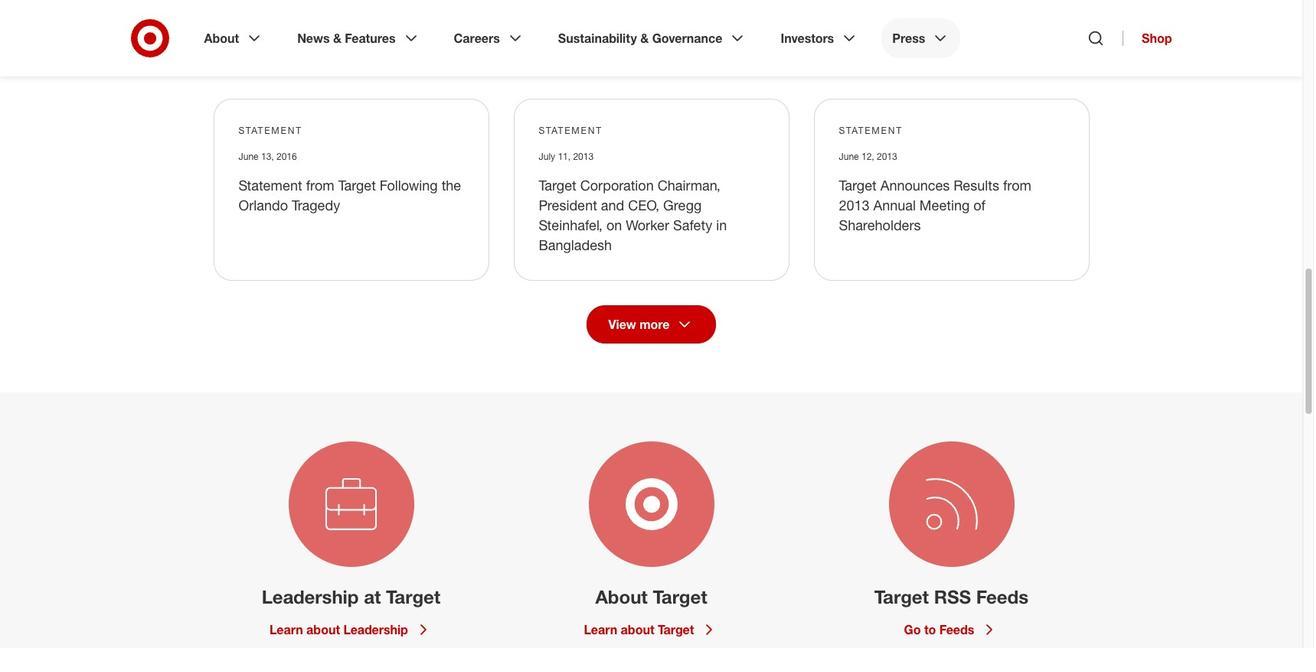 Task type: locate. For each thing, give the bounding box(es) containing it.
white
[[691, 10, 726, 27]]

2013 up shareholders
[[839, 197, 870, 214]]

0 vertical spatial about
[[204, 31, 239, 46]]

june
[[239, 151, 259, 162], [839, 151, 859, 162]]

1 & from the left
[[333, 31, 342, 46]]

feeds right "rss"
[[977, 586, 1029, 609]]

orlando
[[239, 197, 288, 214]]

learn for leadership
[[270, 623, 303, 638]]

statement up the june 13, 2016 at the top left of the page
[[239, 125, 303, 136]]

0 horizontal spatial 2013
[[573, 151, 594, 162]]

target corporation chairman, president and ceo, gregg steinhafel, on worker safety in bangladesh link
[[539, 177, 727, 253]]

leadership down at on the left bottom of the page
[[344, 623, 408, 638]]

from right results at the top of page
[[1004, 177, 1032, 194]]

more
[[640, 317, 670, 332]]

news
[[297, 31, 330, 46]]

1 learn from the left
[[270, 623, 303, 638]]

learn down leadership at target on the left bottom
[[270, 623, 303, 638]]

equal
[[583, 30, 618, 47]]

feeds
[[977, 586, 1029, 609], [940, 623, 975, 638]]

11,
[[558, 151, 571, 162]]

about
[[307, 623, 340, 638], [621, 623, 655, 638]]

target statement on the white house equal pay pledge
[[539, 10, 726, 47]]

the inside statement from target following the orlando tragedy
[[442, 177, 461, 194]]

2 horizontal spatial on
[[948, 10, 964, 27]]

jones
[[332, 30, 369, 47]]

feeds inside the go to feeds link
[[940, 623, 975, 638]]

2 & from the left
[[641, 31, 649, 46]]

2 learn from the left
[[584, 623, 618, 638]]

on for the
[[648, 10, 664, 27]]

the right following
[[442, 177, 461, 194]]

statement up orlando at the top
[[239, 177, 302, 194]]

0 horizontal spatial the
[[442, 177, 461, 194]]

1 horizontal spatial june
[[839, 151, 859, 162]]

&
[[333, 31, 342, 46], [641, 31, 649, 46]]

1 horizontal spatial learn
[[584, 623, 618, 638]]

june for target
[[839, 151, 859, 162]]

1 horizontal spatial about
[[621, 623, 655, 638]]

0 vertical spatial the
[[668, 10, 687, 27]]

from inside statement from brian cornell regarding jeff jones
[[306, 10, 335, 27]]

1 horizontal spatial about
[[596, 586, 648, 609]]

2 horizontal spatial 2013
[[877, 151, 898, 162]]

2013 right 11,
[[573, 151, 594, 162]]

2013
[[573, 151, 594, 162], [877, 151, 898, 162], [839, 197, 870, 214]]

target down about target
[[658, 623, 694, 638]]

steinhafel,
[[539, 217, 603, 233]]

june left 13, on the left top
[[239, 151, 259, 162]]

from inside statement from target following the orlando tragedy
[[306, 177, 335, 194]]

at
[[364, 586, 381, 609]]

0 horizontal spatial about
[[204, 31, 239, 46]]

from
[[306, 10, 335, 27], [306, 177, 335, 194], [1004, 177, 1032, 194]]

investors link
[[770, 18, 870, 58]]

leadership
[[262, 586, 359, 609], [344, 623, 408, 638]]

target
[[539, 10, 577, 27], [839, 10, 877, 27], [338, 177, 376, 194], [539, 177, 577, 194], [839, 177, 877, 194], [386, 586, 441, 609], [653, 586, 708, 609], [875, 586, 929, 609], [658, 623, 694, 638]]

on inside target statement on welspun global brands
[[948, 10, 964, 27]]

& for sustainability
[[641, 31, 649, 46]]

statement
[[239, 10, 302, 27], [581, 10, 644, 27], [881, 10, 945, 27], [239, 125, 303, 136], [539, 125, 603, 136], [839, 125, 903, 136], [239, 177, 302, 194]]

the
[[668, 10, 687, 27], [442, 177, 461, 194]]

1 about from the left
[[307, 623, 340, 638]]

target statement on welspun global brands
[[839, 10, 1021, 47]]

safety
[[674, 217, 713, 233]]

2013 inside "target announces results from 2013 annual meeting of shareholders"
[[839, 197, 870, 214]]

the up pledge
[[668, 10, 687, 27]]

learn
[[270, 623, 303, 638], [584, 623, 618, 638]]

june 13, 2016
[[239, 151, 297, 162]]

statement from target following the orlando tragedy link
[[239, 177, 461, 214]]

gregg
[[664, 197, 702, 214]]

target up learn about target link
[[653, 586, 708, 609]]

about down about target
[[621, 623, 655, 638]]

meeting
[[920, 197, 970, 214]]

about
[[204, 31, 239, 46], [596, 586, 648, 609]]

shop
[[1142, 31, 1173, 46]]

about link
[[193, 18, 274, 58]]

on down "and"
[[607, 217, 622, 233]]

statement inside target statement on welspun global brands
[[881, 10, 945, 27]]

from for target
[[306, 177, 335, 194]]

0 horizontal spatial &
[[333, 31, 342, 46]]

on inside target corporation chairman, president and ceo, gregg steinhafel, on worker safety in bangladesh
[[607, 217, 622, 233]]

june left the "12,"
[[839, 151, 859, 162]]

1 vertical spatial feeds
[[940, 623, 975, 638]]

target right at on the left bottom of the page
[[386, 586, 441, 609]]

2 about from the left
[[621, 623, 655, 638]]

target up president
[[539, 177, 577, 194]]

target inside target statement on the white house equal pay pledge
[[539, 10, 577, 27]]

target announces results from 2013 annual meeting of shareholders link
[[839, 177, 1032, 233]]

jeff
[[306, 30, 329, 47]]

2013 right the "12,"
[[877, 151, 898, 162]]

from for brian
[[306, 10, 335, 27]]

learn about leadership link
[[270, 621, 433, 640]]

following
[[380, 177, 438, 194]]

target up the tragedy
[[338, 177, 376, 194]]

corporation
[[581, 177, 654, 194]]

statement from brian cornell regarding jeff jones link
[[239, 10, 419, 47]]

from up jeff
[[306, 10, 335, 27]]

sustainability
[[558, 31, 637, 46]]

investors
[[781, 31, 835, 46]]

on inside target statement on the white house equal pay pledge
[[648, 10, 664, 27]]

1 horizontal spatial on
[[648, 10, 664, 27]]

1 horizontal spatial feeds
[[977, 586, 1029, 609]]

1 vertical spatial about
[[596, 586, 648, 609]]

on
[[648, 10, 664, 27], [948, 10, 964, 27], [607, 217, 622, 233]]

june 12, 2013
[[839, 151, 898, 162]]

target up global
[[839, 10, 877, 27]]

about down leadership at target on the left bottom
[[307, 623, 340, 638]]

house
[[539, 30, 579, 47]]

0 horizontal spatial on
[[607, 217, 622, 233]]

shop link
[[1123, 31, 1173, 46]]

learn down about target
[[584, 623, 618, 638]]

worker
[[626, 217, 670, 233]]

2 june from the left
[[839, 151, 859, 162]]

on up pledge
[[648, 10, 664, 27]]

feeds for target rss feeds
[[977, 586, 1029, 609]]

from up the tragedy
[[306, 177, 335, 194]]

target statement on welspun global brands link
[[839, 10, 1021, 47]]

0 horizontal spatial feeds
[[940, 623, 975, 638]]

on left welspun
[[948, 10, 964, 27]]

0 horizontal spatial about
[[307, 623, 340, 638]]

target down the "12,"
[[839, 177, 877, 194]]

0 vertical spatial feeds
[[977, 586, 1029, 609]]

1 vertical spatial the
[[442, 177, 461, 194]]

0 horizontal spatial learn
[[270, 623, 303, 638]]

pay
[[621, 30, 644, 47]]

1 horizontal spatial &
[[641, 31, 649, 46]]

2013 for announces
[[877, 151, 898, 162]]

statement up press
[[881, 10, 945, 27]]

1 horizontal spatial 2013
[[839, 197, 870, 214]]

careers link
[[443, 18, 535, 58]]

brian
[[338, 10, 371, 27]]

statement up equal
[[581, 10, 644, 27]]

news & features
[[297, 31, 396, 46]]

rss
[[934, 586, 972, 609]]

view more button
[[587, 305, 717, 344]]

leadership up learn about leadership
[[262, 586, 359, 609]]

1 june from the left
[[239, 151, 259, 162]]

statement up regarding at the left of the page
[[239, 10, 302, 27]]

1 horizontal spatial the
[[668, 10, 687, 27]]

1 vertical spatial leadership
[[344, 623, 408, 638]]

results
[[954, 177, 1000, 194]]

0 horizontal spatial june
[[239, 151, 259, 162]]

feeds right to
[[940, 623, 975, 638]]

target up house at left
[[539, 10, 577, 27]]

to
[[925, 623, 937, 638]]



Task type: describe. For each thing, give the bounding box(es) containing it.
of
[[974, 197, 986, 214]]

0 vertical spatial leadership
[[262, 586, 359, 609]]

go
[[905, 623, 921, 638]]

13,
[[261, 151, 274, 162]]

go to feeds link
[[905, 621, 999, 640]]

feeds for go to feeds
[[940, 623, 975, 638]]

view more
[[609, 317, 670, 332]]

target statement on the white house equal pay pledge link
[[539, 10, 726, 47]]

statement from brian cornell regarding jeff jones
[[239, 10, 419, 47]]

statement up june 12, 2013
[[839, 125, 903, 136]]

june for statement
[[239, 151, 259, 162]]

bangladesh
[[539, 237, 612, 253]]

about for about target
[[596, 586, 648, 609]]

pledge
[[648, 30, 691, 47]]

july
[[539, 151, 556, 162]]

july 11, 2013
[[539, 151, 594, 162]]

from inside "target announces results from 2013 annual meeting of shareholders"
[[1004, 177, 1032, 194]]

cornell
[[375, 10, 419, 27]]

sustainability & governance
[[558, 31, 723, 46]]

on for welspun
[[948, 10, 964, 27]]

tragedy
[[292, 197, 340, 214]]

about for about
[[621, 623, 655, 638]]

2013 for corporation
[[573, 151, 594, 162]]

the inside target statement on the white house equal pay pledge
[[668, 10, 687, 27]]

news & features link
[[287, 18, 431, 58]]

statement from target following the orlando tragedy
[[239, 177, 461, 214]]

and
[[601, 197, 625, 214]]

12,
[[862, 151, 875, 162]]

announces
[[881, 177, 950, 194]]

about for about
[[204, 31, 239, 46]]

leadership at target
[[262, 586, 441, 609]]

target inside "target announces results from 2013 annual meeting of shareholders"
[[839, 177, 877, 194]]

ceo,
[[628, 197, 660, 214]]

target inside target corporation chairman, president and ceo, gregg steinhafel, on worker safety in bangladesh
[[539, 177, 577, 194]]

2016
[[277, 151, 297, 162]]

in
[[717, 217, 727, 233]]

statement inside statement from brian cornell regarding jeff jones
[[239, 10, 302, 27]]

sustainability & governance link
[[548, 18, 758, 58]]

president
[[539, 197, 598, 214]]

press link
[[882, 18, 961, 58]]

target corporation chairman, president and ceo, gregg steinhafel, on worker safety in bangladesh
[[539, 177, 727, 253]]

welspun
[[968, 10, 1021, 27]]

annual
[[874, 197, 916, 214]]

shareholders
[[839, 217, 921, 233]]

target inside statement from target following the orlando tragedy
[[338, 177, 376, 194]]

brands
[[883, 30, 927, 47]]

& for news
[[333, 31, 342, 46]]

features
[[345, 31, 396, 46]]

target rss feeds
[[875, 586, 1029, 609]]

regarding
[[239, 30, 302, 47]]

governance
[[653, 31, 723, 46]]

about target
[[596, 586, 708, 609]]

target announces results from 2013 annual meeting of shareholders
[[839, 177, 1032, 233]]

chairman,
[[658, 177, 721, 194]]

target up go
[[875, 586, 929, 609]]

press
[[893, 31, 926, 46]]

view
[[609, 317, 637, 332]]

global
[[839, 30, 879, 47]]

about for leadership
[[307, 623, 340, 638]]

learn about target link
[[584, 621, 719, 640]]

learn about target
[[584, 623, 694, 638]]

statement inside statement from target following the orlando tragedy
[[239, 177, 302, 194]]

statement up july 11, 2013
[[539, 125, 603, 136]]

learn about leadership
[[270, 623, 408, 638]]

learn for about
[[584, 623, 618, 638]]

careers
[[454, 31, 500, 46]]

target inside target statement on welspun global brands
[[839, 10, 877, 27]]

statement inside target statement on the white house equal pay pledge
[[581, 10, 644, 27]]

go to feeds
[[905, 623, 975, 638]]



Task type: vqa. For each thing, say whether or not it's contained in the screenshot.
Our
no



